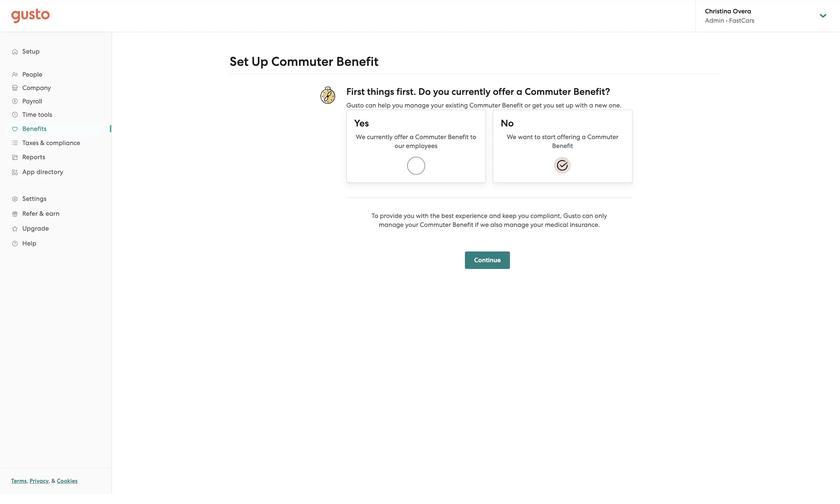 Task type: locate. For each thing, give the bounding box(es) containing it.
gusto down first
[[347, 102, 364, 109]]

payroll
[[22, 98, 42, 105]]

0 vertical spatial with
[[575, 102, 588, 109]]

time tools button
[[7, 108, 104, 121]]

currently down the yes
[[367, 133, 393, 141]]

&
[[40, 139, 45, 147], [39, 210, 44, 218], [51, 478, 55, 485]]

we inside we currently offer a commuter benefit to our employees
[[356, 133, 366, 141]]

and
[[489, 212, 501, 220]]

with
[[575, 102, 588, 109], [416, 212, 429, 220]]

0 vertical spatial gusto
[[347, 102, 364, 109]]

benefit
[[336, 54, 379, 69], [574, 86, 605, 98], [502, 102, 523, 109], [448, 133, 469, 141], [552, 142, 573, 150], [453, 221, 474, 229]]

1 horizontal spatial with
[[575, 102, 588, 109]]

,
[[27, 478, 28, 485], [48, 478, 50, 485]]

currently
[[452, 86, 491, 98], [367, 133, 393, 141]]

0 vertical spatial currently
[[452, 86, 491, 98]]

commuter inside we currently offer a commuter benefit to our employees
[[415, 133, 446, 141]]

0 horizontal spatial your
[[405, 221, 418, 229]]

gusto navigation element
[[0, 32, 111, 263]]

yes
[[354, 118, 369, 129]]

commuter
[[271, 54, 333, 69], [525, 86, 571, 98], [470, 102, 501, 109], [415, 133, 446, 141], [588, 133, 619, 141], [420, 221, 451, 229]]

commuter benefit if we also manage your medical insurance.
[[420, 221, 600, 229]]

offer up our
[[394, 133, 408, 141]]

to left start
[[535, 133, 541, 141]]

2 we from the left
[[507, 133, 517, 141]]

0 horizontal spatial to
[[470, 133, 477, 141]]

directory
[[36, 168, 63, 176]]

gusto up insurance.
[[564, 212, 581, 220]]

we down the yes
[[356, 133, 366, 141]]

with right the up
[[575, 102, 588, 109]]

time tools
[[22, 111, 52, 118]]

, left cookies
[[48, 478, 50, 485]]

1 horizontal spatial to
[[535, 133, 541, 141]]

0 horizontal spatial ,
[[27, 478, 28, 485]]

your
[[431, 102, 444, 109], [405, 221, 418, 229], [531, 221, 544, 229]]

we
[[356, 133, 366, 141], [507, 133, 517, 141]]

set
[[556, 102, 564, 109]]

do
[[419, 86, 431, 98]]

set
[[230, 54, 249, 69]]

taxes
[[22, 139, 39, 147]]

we currently offer a commuter benefit to our employees
[[356, 133, 477, 150]]

list containing people
[[0, 68, 111, 251]]

offer
[[493, 86, 514, 98], [394, 133, 408, 141]]

manage down the provide
[[379, 221, 404, 229]]

refer
[[22, 210, 38, 218]]

0 horizontal spatial we
[[356, 133, 366, 141]]

benefit down experience
[[453, 221, 474, 229]]

offering
[[557, 133, 581, 141]]

0 horizontal spatial with
[[416, 212, 429, 220]]

benefits link
[[7, 122, 104, 136]]

0 horizontal spatial manage
[[379, 221, 404, 229]]

admin
[[705, 17, 725, 24]]

benefit down the existing in the top of the page
[[448, 133, 469, 141]]

?
[[605, 86, 610, 98]]

gusto
[[347, 102, 364, 109], [564, 212, 581, 220]]

settings link
[[7, 192, 104, 206]]

upgrade
[[22, 225, 49, 232]]

0 horizontal spatial currently
[[367, 133, 393, 141]]

you right do
[[433, 86, 450, 98]]

& left cookies
[[51, 478, 55, 485]]

1 we from the left
[[356, 133, 366, 141]]

we inside we want to start offering a commuter benefit
[[507, 133, 517, 141]]

manage down "keep"
[[504, 221, 529, 229]]

continue
[[474, 257, 501, 264]]

1 horizontal spatial offer
[[493, 86, 514, 98]]

manage
[[405, 102, 430, 109], [379, 221, 404, 229], [504, 221, 529, 229]]

currently inside we currently offer a commuter benefit to our employees
[[367, 133, 393, 141]]

start
[[542, 133, 556, 141]]

benefit up new
[[574, 86, 605, 98]]

1 vertical spatial &
[[39, 210, 44, 218]]

1 horizontal spatial we
[[507, 133, 517, 141]]

company
[[22, 84, 51, 92]]

insurance.
[[570, 221, 600, 229]]

1 vertical spatial can
[[583, 212, 593, 220]]

a inside we want to start offering a commuter benefit
[[582, 133, 586, 141]]

gusto inside to provide you with the best experience and keep you compliant, gusto can only manage your
[[564, 212, 581, 220]]

currently up gusto can help you manage your existing commuter benefit or get you set up with a new one.
[[452, 86, 491, 98]]

you right 'help'
[[392, 102, 403, 109]]

can left 'help'
[[366, 102, 376, 109]]

we want to start offering a commuter benefit
[[507, 133, 619, 150]]

1 vertical spatial gusto
[[564, 212, 581, 220]]

& right taxes
[[40, 139, 45, 147]]

manage down do
[[405, 102, 430, 109]]

with left the
[[416, 212, 429, 220]]

only
[[595, 212, 607, 220]]

with inside to provide you with the best experience and keep you compliant, gusto can only manage your
[[416, 212, 429, 220]]

2 horizontal spatial manage
[[504, 221, 529, 229]]

we for no
[[507, 133, 517, 141]]

things
[[367, 86, 394, 98]]

your inside to provide you with the best experience and keep you compliant, gusto can only manage your
[[405, 221, 418, 229]]

, left privacy link
[[27, 478, 28, 485]]

refer & earn
[[22, 210, 60, 218]]

can up insurance.
[[583, 212, 593, 220]]

can
[[366, 102, 376, 109], [583, 212, 593, 220]]

1 horizontal spatial gusto
[[564, 212, 581, 220]]

privacy
[[30, 478, 48, 485]]

christina overa admin • fastcars
[[705, 7, 755, 24]]

1 to from the left
[[470, 133, 477, 141]]

0 horizontal spatial gusto
[[347, 102, 364, 109]]

people
[[22, 71, 42, 78]]

0 vertical spatial can
[[366, 102, 376, 109]]

2 to from the left
[[535, 133, 541, 141]]

you
[[433, 86, 450, 98], [392, 102, 403, 109], [544, 102, 554, 109], [404, 212, 415, 220], [518, 212, 529, 220]]

no
[[501, 118, 514, 129]]

1 vertical spatial currently
[[367, 133, 393, 141]]

we left want
[[507, 133, 517, 141]]

1 horizontal spatial your
[[431, 102, 444, 109]]

app directory link
[[7, 165, 104, 179]]

& for compliance
[[40, 139, 45, 147]]

first
[[347, 86, 365, 98]]

christina
[[705, 7, 732, 15]]

1 horizontal spatial can
[[583, 212, 593, 220]]

benefit down offering
[[552, 142, 573, 150]]

taxes & compliance
[[22, 139, 80, 147]]

app
[[22, 168, 35, 176]]

to inside we want to start offering a commuter benefit
[[535, 133, 541, 141]]

you left set
[[544, 102, 554, 109]]

& left the earn
[[39, 210, 44, 218]]

0 horizontal spatial can
[[366, 102, 376, 109]]

reports
[[22, 153, 45, 161]]

offer up gusto can help you manage your existing commuter benefit or get you set up with a new one.
[[493, 86, 514, 98]]

if
[[475, 221, 479, 229]]

0 vertical spatial offer
[[493, 86, 514, 98]]

terms
[[11, 478, 27, 485]]

1 vertical spatial offer
[[394, 133, 408, 141]]

benefit inside we currently offer a commuter benefit to our employees
[[448, 133, 469, 141]]

1 horizontal spatial ,
[[48, 478, 50, 485]]

to down gusto can help you manage your existing commuter benefit or get you set up with a new one.
[[470, 133, 477, 141]]

fastcars
[[730, 17, 755, 24]]

0 vertical spatial &
[[40, 139, 45, 147]]

compliance
[[46, 139, 80, 147]]

new
[[595, 102, 607, 109]]

1 vertical spatial with
[[416, 212, 429, 220]]

list
[[0, 68, 111, 251]]

keep
[[503, 212, 517, 220]]

home image
[[11, 8, 50, 23]]

up
[[566, 102, 574, 109]]

help
[[378, 102, 391, 109]]

up
[[252, 54, 268, 69]]

0 horizontal spatial offer
[[394, 133, 408, 141]]

& inside dropdown button
[[40, 139, 45, 147]]

to
[[470, 133, 477, 141], [535, 133, 541, 141]]



Task type: describe. For each thing, give the bounding box(es) containing it.
settings
[[22, 195, 47, 203]]

cookies
[[57, 478, 78, 485]]

cookies button
[[57, 477, 78, 486]]

benefit inside we want to start offering a commuter benefit
[[552, 142, 573, 150]]

benefits
[[22, 125, 47, 133]]

payroll button
[[7, 95, 104, 108]]

a inside we currently offer a commuter benefit to our employees
[[410, 133, 414, 141]]

existing
[[446, 102, 468, 109]]

we
[[480, 221, 489, 229]]

to
[[372, 212, 378, 220]]

want
[[518, 133, 533, 141]]

manage inside to provide you with the best experience and keep you compliant, gusto can only manage your
[[379, 221, 404, 229]]

first things first. do you currently offer a commuter benefit ?
[[347, 86, 610, 98]]

time
[[22, 111, 37, 118]]

overa
[[733, 7, 752, 15]]

can inside to provide you with the best experience and keep you compliant, gusto can only manage your
[[583, 212, 593, 220]]

benefit left "or"
[[502, 102, 523, 109]]

people button
[[7, 68, 104, 81]]

terms link
[[11, 478, 27, 485]]

commuter inside we want to start offering a commuter benefit
[[588, 133, 619, 141]]

setup
[[22, 48, 40, 55]]

we for yes
[[356, 133, 366, 141]]

gusto can help you manage your existing commuter benefit or get you set up with a new one.
[[347, 102, 622, 109]]

best
[[442, 212, 454, 220]]

2 vertical spatial &
[[51, 478, 55, 485]]

you right "keep"
[[518, 212, 529, 220]]

also
[[491, 221, 503, 229]]

app directory
[[22, 168, 63, 176]]

setup link
[[7, 45, 104, 58]]

privacy link
[[30, 478, 48, 485]]

2 horizontal spatial your
[[531, 221, 544, 229]]

1 , from the left
[[27, 478, 28, 485]]

•
[[726, 17, 728, 24]]

medical
[[545, 221, 569, 229]]

upgrade link
[[7, 222, 104, 235]]

company button
[[7, 81, 104, 95]]

first.
[[397, 86, 416, 98]]

2 , from the left
[[48, 478, 50, 485]]

set up commuter benefit
[[230, 54, 379, 69]]

the
[[430, 212, 440, 220]]

provide
[[380, 212, 402, 220]]

earn
[[46, 210, 60, 218]]

continue button
[[465, 252, 510, 269]]

help
[[22, 240, 36, 247]]

reports link
[[7, 150, 104, 164]]

to provide you with the best experience and keep you compliant, gusto can only manage your
[[372, 212, 607, 229]]

taxes & compliance button
[[7, 136, 104, 150]]

one.
[[609, 102, 622, 109]]

our
[[395, 142, 405, 150]]

terms , privacy , & cookies
[[11, 478, 78, 485]]

refer & earn link
[[7, 207, 104, 220]]

get
[[532, 102, 542, 109]]

you right the provide
[[404, 212, 415, 220]]

& for earn
[[39, 210, 44, 218]]

1 horizontal spatial manage
[[405, 102, 430, 109]]

employees
[[406, 142, 438, 150]]

experience
[[456, 212, 488, 220]]

help link
[[7, 237, 104, 250]]

offer inside we currently offer a commuter benefit to our employees
[[394, 133, 408, 141]]

1 horizontal spatial currently
[[452, 86, 491, 98]]

compliant,
[[531, 212, 562, 220]]

or
[[525, 102, 531, 109]]

to inside we currently offer a commuter benefit to our employees
[[470, 133, 477, 141]]

tools
[[38, 111, 52, 118]]

benefit up first
[[336, 54, 379, 69]]



Task type: vqa. For each thing, say whether or not it's contained in the screenshot.
the bottommost with
yes



